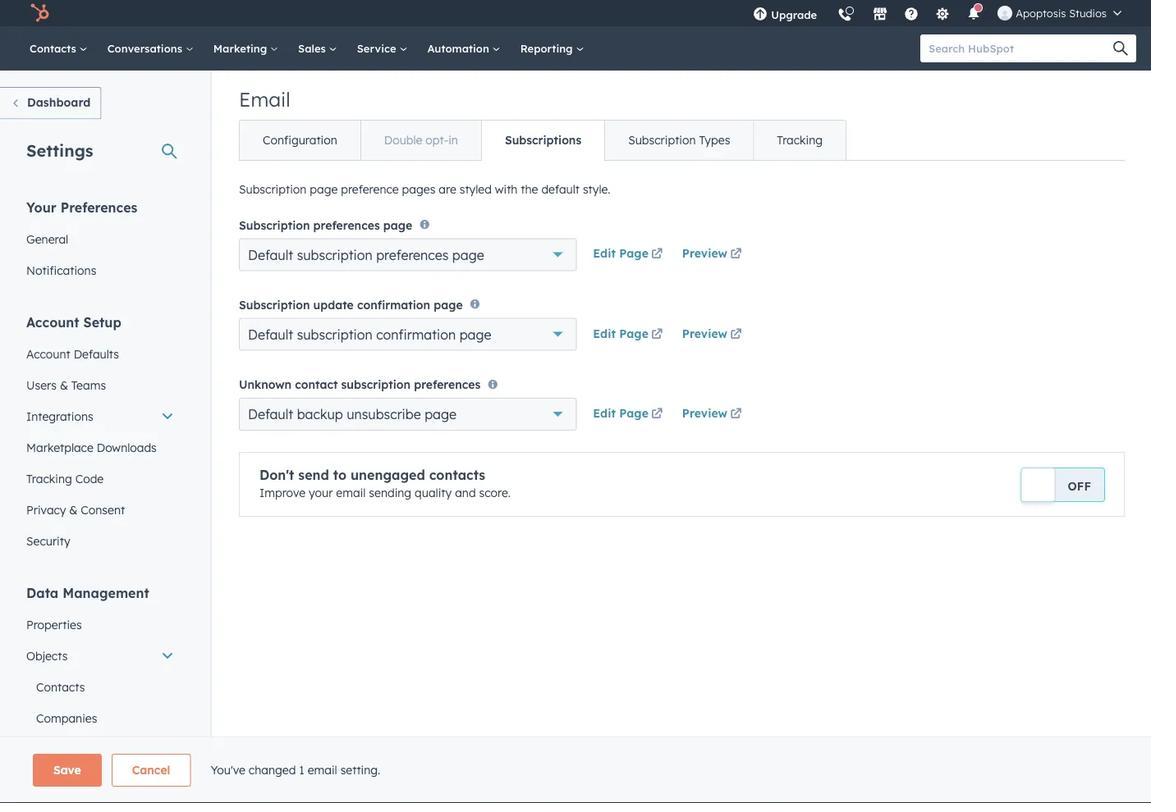 Task type: locate. For each thing, give the bounding box(es) containing it.
subscription page preference pages are styled with the default style.
[[239, 182, 610, 197]]

2 vertical spatial edit
[[593, 406, 616, 420]]

contacts up companies
[[36, 680, 85, 695]]

preview link
[[682, 245, 745, 265], [682, 325, 745, 345], [682, 405, 745, 425]]

0 vertical spatial tracking
[[777, 133, 823, 147]]

preferences down pages
[[376, 247, 449, 263]]

default
[[248, 247, 293, 263], [248, 327, 293, 343], [248, 406, 293, 423]]

1 vertical spatial tracking
[[26, 472, 72, 486]]

contacts link
[[20, 26, 97, 71], [16, 672, 184, 703]]

email
[[239, 87, 290, 112]]

0 vertical spatial confirmation
[[357, 298, 430, 312]]

properties
[[26, 618, 82, 632]]

security
[[26, 534, 70, 548]]

page for default backup unsubscribe page
[[619, 406, 649, 420]]

data management element
[[16, 584, 184, 804]]

double opt-in
[[384, 133, 458, 147]]

apoptosis studios button
[[988, 0, 1131, 26]]

1 vertical spatial page
[[619, 326, 649, 341]]

1 vertical spatial edit page link
[[593, 325, 666, 345]]

2 vertical spatial preferences
[[414, 378, 480, 392]]

2 vertical spatial page
[[619, 406, 649, 420]]

account up users in the top of the page
[[26, 347, 70, 361]]

0 vertical spatial edit page link
[[593, 245, 666, 265]]

score.
[[479, 486, 511, 500]]

notifications link
[[16, 255, 184, 286]]

1 vertical spatial &
[[69, 503, 77, 517]]

are
[[439, 182, 456, 197]]

privacy & consent
[[26, 503, 125, 517]]

confirmation inside default subscription confirmation page popup button
[[376, 327, 456, 343]]

notifications
[[26, 263, 96, 278]]

2 account from the top
[[26, 347, 70, 361]]

0 vertical spatial edit
[[593, 246, 616, 261]]

1 preview link from the top
[[682, 245, 745, 265]]

3 default from the top
[[248, 406, 293, 423]]

double opt-in link
[[360, 121, 481, 160]]

general link
[[16, 224, 184, 255]]

preferences inside popup button
[[376, 247, 449, 263]]

confirmation
[[357, 298, 430, 312], [376, 327, 456, 343]]

deals
[[36, 774, 66, 788]]

apoptosis
[[1016, 6, 1066, 20]]

notifications button
[[960, 0, 988, 26]]

subscription for subscription types
[[628, 133, 696, 147]]

page
[[619, 246, 649, 261], [619, 326, 649, 341], [619, 406, 649, 420]]

&
[[60, 378, 68, 392], [69, 503, 77, 517]]

0 vertical spatial account
[[26, 314, 79, 330]]

2 vertical spatial preview link
[[682, 405, 745, 425]]

3 edit from the top
[[593, 406, 616, 420]]

2 page from the top
[[619, 326, 649, 341]]

1 vertical spatial edit
[[593, 326, 616, 341]]

1 account from the top
[[26, 314, 79, 330]]

preferences
[[313, 218, 380, 232], [376, 247, 449, 263], [414, 378, 480, 392]]

preferences up the default subscription preferences page
[[313, 218, 380, 232]]

1 vertical spatial subscription
[[297, 327, 373, 343]]

1 vertical spatial contacts link
[[16, 672, 184, 703]]

2 edit from the top
[[593, 326, 616, 341]]

service
[[357, 41, 399, 55]]

calling icon image
[[838, 8, 852, 23]]

subscription
[[297, 247, 373, 263], [297, 327, 373, 343], [341, 378, 411, 392]]

1 vertical spatial preview
[[682, 326, 728, 341]]

subscription down update
[[297, 327, 373, 343]]

calling icon button
[[831, 2, 859, 26]]

default down the 'unknown'
[[248, 406, 293, 423]]

account for account defaults
[[26, 347, 70, 361]]

contacts link down hubspot "link" on the top left
[[20, 26, 97, 71]]

account inside "link"
[[26, 347, 70, 361]]

0 vertical spatial email
[[336, 486, 366, 500]]

edit for default backup unsubscribe page
[[593, 406, 616, 420]]

save
[[53, 764, 81, 778]]

0 vertical spatial &
[[60, 378, 68, 392]]

contacts link up companies
[[16, 672, 184, 703]]

sales
[[298, 41, 329, 55]]

subscription update confirmation page
[[239, 298, 463, 312]]

1 vertical spatial preview link
[[682, 325, 745, 345]]

contacts inside data management element
[[36, 680, 85, 695]]

2 edit page from the top
[[593, 326, 649, 341]]

integrations button
[[16, 401, 184, 432]]

contacts down hubspot "link" on the top left
[[30, 41, 79, 55]]

preferences
[[61, 199, 137, 216]]

0 vertical spatial page
[[619, 246, 649, 261]]

3 edit page link from the top
[[593, 405, 666, 425]]

unknown
[[239, 378, 292, 392]]

menu
[[743, 0, 1131, 32]]

link opens in a new window image for default subscription preferences page edit page link
[[651, 245, 663, 265]]

edit page link for default backup unsubscribe page
[[593, 405, 666, 425]]

1 preview from the top
[[682, 246, 728, 261]]

subscription up unsubscribe
[[341, 378, 411, 392]]

search button
[[1105, 34, 1136, 62]]

link opens in a new window image
[[651, 245, 663, 265], [651, 325, 663, 345], [730, 325, 742, 345], [651, 329, 663, 341], [730, 405, 742, 425], [651, 409, 663, 420]]

subscription down subscription preferences page
[[297, 247, 373, 263]]

management
[[63, 585, 149, 601]]

preview link for default backup unsubscribe page
[[682, 405, 745, 425]]

security link
[[16, 526, 184, 557]]

edit page for default backup unsubscribe page
[[593, 406, 649, 420]]

account up account defaults
[[26, 314, 79, 330]]

help image
[[904, 7, 919, 22]]

contacts
[[30, 41, 79, 55], [36, 680, 85, 695]]

1 edit from the top
[[593, 246, 616, 261]]

1 default from the top
[[248, 247, 293, 263]]

preview link for default subscription preferences page
[[682, 245, 745, 265]]

settings link
[[926, 0, 960, 26]]

update
[[313, 298, 354, 312]]

tracking for tracking code
[[26, 472, 72, 486]]

2 edit page link from the top
[[593, 325, 666, 345]]

subscription for subscription page preference pages are styled with the default style.
[[239, 182, 307, 197]]

1 vertical spatial email
[[308, 764, 337, 778]]

menu containing apoptosis studios
[[743, 0, 1131, 32]]

0 vertical spatial edit page
[[593, 246, 649, 261]]

2 vertical spatial preview
[[682, 406, 728, 420]]

default up the 'unknown'
[[248, 327, 293, 343]]

default down subscription preferences page
[[248, 247, 293, 263]]

edit page link
[[593, 245, 666, 265], [593, 325, 666, 345], [593, 405, 666, 425]]

your
[[309, 486, 333, 500]]

1 edit page link from the top
[[593, 245, 666, 265]]

email inside don't send to unengaged contacts improve your email sending quality and score.
[[336, 486, 366, 500]]

3 preview from the top
[[682, 406, 728, 420]]

confirmation down subscription update confirmation page
[[376, 327, 456, 343]]

your
[[26, 199, 56, 216]]

email
[[336, 486, 366, 500], [308, 764, 337, 778]]

1 vertical spatial default
[[248, 327, 293, 343]]

tracking code link
[[16, 463, 184, 495]]

preview for default backup unsubscribe page
[[682, 406, 728, 420]]

page for default subscription preferences page
[[619, 246, 649, 261]]

2 preview from the top
[[682, 326, 728, 341]]

users & teams link
[[16, 370, 184, 401]]

page for subscription update confirmation page
[[434, 298, 463, 312]]

edit page
[[593, 246, 649, 261], [593, 326, 649, 341], [593, 406, 649, 420]]

2 vertical spatial default
[[248, 406, 293, 423]]

0 vertical spatial preview
[[682, 246, 728, 261]]

page for default subscription confirmation page
[[460, 327, 491, 343]]

2 vertical spatial edit page
[[593, 406, 649, 420]]

link opens in a new window image for preview "link" corresponding to default subscription preferences page
[[730, 249, 742, 261]]

3 page from the top
[[619, 406, 649, 420]]

1 page from the top
[[619, 246, 649, 261]]

1 vertical spatial account
[[26, 347, 70, 361]]

confirmation up default subscription confirmation page popup button
[[357, 298, 430, 312]]

tracking
[[777, 133, 823, 147], [26, 472, 72, 486]]

service link
[[347, 26, 417, 71]]

subscription for preferences
[[297, 247, 373, 263]]

link opens in a new window image inside edit page link
[[651, 249, 663, 261]]

tracking inside account setup element
[[26, 472, 72, 486]]

2 default from the top
[[248, 327, 293, 343]]

page for default subscription confirmation page
[[619, 326, 649, 341]]

link opens in a new window image for default subscription preferences page edit page link
[[651, 249, 663, 261]]

email right 1
[[308, 764, 337, 778]]

marketing link
[[203, 26, 288, 71]]

1 vertical spatial contacts
[[36, 680, 85, 695]]

types
[[699, 133, 730, 147]]

2 vertical spatial edit page link
[[593, 405, 666, 425]]

edit page link for default subscription preferences page
[[593, 245, 666, 265]]

email down to
[[336, 486, 366, 500]]

edit for default subscription preferences page
[[593, 246, 616, 261]]

link opens in a new window image for preview "link" for default backup unsubscribe page
[[730, 409, 742, 420]]

0 vertical spatial default
[[248, 247, 293, 263]]

notifications image
[[967, 7, 981, 22]]

confirmation for subscription
[[376, 327, 456, 343]]

0 vertical spatial contacts link
[[20, 26, 97, 71]]

link opens in a new window image for preview "link" associated with default subscription confirmation page
[[730, 329, 742, 341]]

users
[[26, 378, 57, 392]]

1 vertical spatial confirmation
[[376, 327, 456, 343]]

1 horizontal spatial tracking
[[777, 133, 823, 147]]

to
[[333, 467, 347, 484]]

conversations
[[107, 41, 185, 55]]

marketplaces image
[[873, 7, 888, 22]]

link opens in a new window image
[[730, 245, 742, 265], [651, 249, 663, 261], [730, 249, 742, 261], [730, 329, 742, 341], [651, 405, 663, 425], [730, 409, 742, 420]]

account
[[26, 314, 79, 330], [26, 347, 70, 361]]

0 vertical spatial subscription
[[297, 247, 373, 263]]

3 edit page from the top
[[593, 406, 649, 420]]

tracking code
[[26, 472, 104, 486]]

downloads
[[97, 441, 157, 455]]

dashboard link
[[0, 87, 101, 119]]

preferences up default backup unsubscribe page popup button
[[414, 378, 480, 392]]

0 horizontal spatial &
[[60, 378, 68, 392]]

1 vertical spatial edit page
[[593, 326, 649, 341]]

default backup unsubscribe page
[[248, 406, 457, 423]]

0 vertical spatial preview link
[[682, 245, 745, 265]]

subscriptions
[[505, 133, 581, 147]]

setup
[[83, 314, 121, 330]]

data
[[26, 585, 59, 601]]

page inside popup button
[[425, 406, 457, 423]]

2 preview link from the top
[[682, 325, 745, 345]]

& right privacy
[[69, 503, 77, 517]]

account defaults
[[26, 347, 119, 361]]

improve
[[259, 486, 305, 500]]

1 edit page from the top
[[593, 246, 649, 261]]

subscription types link
[[604, 121, 753, 160]]

account setup
[[26, 314, 121, 330]]

1 horizontal spatial &
[[69, 503, 77, 517]]

& right users in the top of the page
[[60, 378, 68, 392]]

navigation
[[239, 120, 847, 161]]

3 preview link from the top
[[682, 405, 745, 425]]

0 horizontal spatial tracking
[[26, 472, 72, 486]]

& for privacy
[[69, 503, 77, 517]]

default inside popup button
[[248, 406, 293, 423]]

preview link for default subscription confirmation page
[[682, 325, 745, 345]]

subscription
[[628, 133, 696, 147], [239, 182, 307, 197], [239, 218, 310, 232], [239, 298, 310, 312]]

edit page for default subscription preferences page
[[593, 246, 649, 261]]

1
[[299, 764, 304, 778]]

1 vertical spatial preferences
[[376, 247, 449, 263]]



Task type: vqa. For each thing, say whether or not it's contained in the screenshot.
bottommost Preview "LINK"
yes



Task type: describe. For each thing, give the bounding box(es) containing it.
automation
[[427, 41, 492, 55]]

sending
[[369, 486, 411, 500]]

subscription for subscription update confirmation page
[[239, 298, 310, 312]]

privacy
[[26, 503, 66, 517]]

confirmation for update
[[357, 298, 430, 312]]

contact
[[295, 378, 338, 392]]

objects button
[[16, 641, 184, 672]]

search image
[[1113, 41, 1128, 56]]

default backup unsubscribe page button
[[239, 398, 577, 431]]

default subscription confirmation page
[[248, 327, 491, 343]]

properties link
[[16, 610, 184, 641]]

default for default backup unsubscribe page
[[248, 406, 293, 423]]

integrations
[[26, 409, 93, 424]]

send
[[298, 467, 329, 484]]

default subscription confirmation page button
[[239, 318, 577, 351]]

opt-
[[426, 133, 448, 147]]

reporting link
[[510, 26, 594, 71]]

navigation containing configuration
[[239, 120, 847, 161]]

quality
[[415, 486, 452, 500]]

don't send to unengaged contacts improve your email sending quality and score.
[[259, 467, 511, 500]]

link opens in a new window image for default subscription confirmation page edit page link
[[651, 325, 663, 345]]

privacy & consent link
[[16, 495, 184, 526]]

help button
[[898, 0, 926, 26]]

your preferences element
[[16, 198, 184, 286]]

2 vertical spatial subscription
[[341, 378, 411, 392]]

data management
[[26, 585, 149, 601]]

contacts link for conversations link on the left top of page
[[20, 26, 97, 71]]

studios
[[1069, 6, 1107, 20]]

account setup element
[[16, 313, 184, 557]]

hubspot link
[[20, 3, 62, 23]]

preview for default subscription confirmation page
[[682, 326, 728, 341]]

cancel
[[132, 764, 170, 778]]

apoptosis studios
[[1016, 6, 1107, 20]]

& for users
[[60, 378, 68, 392]]

objects
[[26, 649, 68, 663]]

subscription for confirmation
[[297, 327, 373, 343]]

leads link
[[16, 734, 184, 766]]

hubspot image
[[30, 3, 49, 23]]

users & teams
[[26, 378, 106, 392]]

edit page for default subscription confirmation page
[[593, 326, 649, 341]]

marketplaces button
[[863, 0, 898, 26]]

edit page link for default subscription confirmation page
[[593, 325, 666, 345]]

link opens in a new window image for preview "link" for default backup unsubscribe page
[[730, 405, 742, 425]]

setting.
[[340, 764, 380, 778]]

subscription for subscription preferences page
[[239, 218, 310, 232]]

pages
[[402, 182, 435, 197]]

deals link
[[16, 766, 184, 797]]

settings image
[[935, 7, 950, 22]]

marketplace
[[26, 441, 93, 455]]

settings
[[26, 140, 93, 161]]

companies link
[[16, 703, 184, 734]]

off
[[1068, 479, 1091, 493]]

contacts link for companies link
[[16, 672, 184, 703]]

code
[[75, 472, 104, 486]]

page for default subscription preferences page
[[452, 247, 484, 263]]

dashboard
[[27, 95, 91, 110]]

default subscription preferences page button
[[239, 238, 577, 271]]

page for default backup unsubscribe page
[[425, 406, 457, 423]]

and
[[455, 486, 476, 500]]

0 vertical spatial preferences
[[313, 218, 380, 232]]

subscription types
[[628, 133, 730, 147]]

default for default subscription confirmation page
[[248, 327, 293, 343]]

cancel button
[[111, 755, 191, 787]]

link opens in a new window image for preview "link" associated with default subscription confirmation page
[[730, 325, 742, 345]]

preference
[[341, 182, 399, 197]]

configuration
[[263, 133, 337, 147]]

default for default subscription preferences page
[[248, 247, 293, 263]]

automation link
[[417, 26, 510, 71]]

edit for default subscription confirmation page
[[593, 326, 616, 341]]

unsubscribe
[[347, 406, 421, 423]]

styled
[[460, 182, 492, 197]]

changed
[[249, 764, 296, 778]]

marketplace downloads
[[26, 441, 157, 455]]

you've
[[211, 764, 245, 778]]

don't
[[259, 467, 294, 484]]

in
[[448, 133, 458, 147]]

double
[[384, 133, 422, 147]]

account for account setup
[[26, 314, 79, 330]]

style.
[[583, 182, 610, 197]]

your preferences
[[26, 199, 137, 216]]

defaults
[[74, 347, 119, 361]]

companies
[[36, 711, 97, 726]]

unengaged
[[351, 467, 425, 484]]

reporting
[[520, 41, 576, 55]]

tracking for tracking
[[777, 133, 823, 147]]

marketplace downloads link
[[16, 432, 184, 463]]

with
[[495, 182, 518, 197]]

save button
[[33, 755, 102, 787]]

consent
[[81, 503, 125, 517]]

tara schultz image
[[998, 6, 1013, 21]]

default subscription preferences page
[[248, 247, 484, 263]]

unknown contact subscription preferences
[[239, 378, 480, 392]]

subscriptions link
[[481, 121, 604, 160]]

upgrade image
[[753, 7, 768, 22]]

upgrade
[[771, 8, 817, 21]]

0 vertical spatial contacts
[[30, 41, 79, 55]]

backup
[[297, 406, 343, 423]]

you've changed 1 email setting.
[[211, 764, 380, 778]]

Search HubSpot search field
[[920, 34, 1122, 62]]

general
[[26, 232, 68, 246]]

preview for default subscription preferences page
[[682, 246, 728, 261]]

teams
[[71, 378, 106, 392]]



